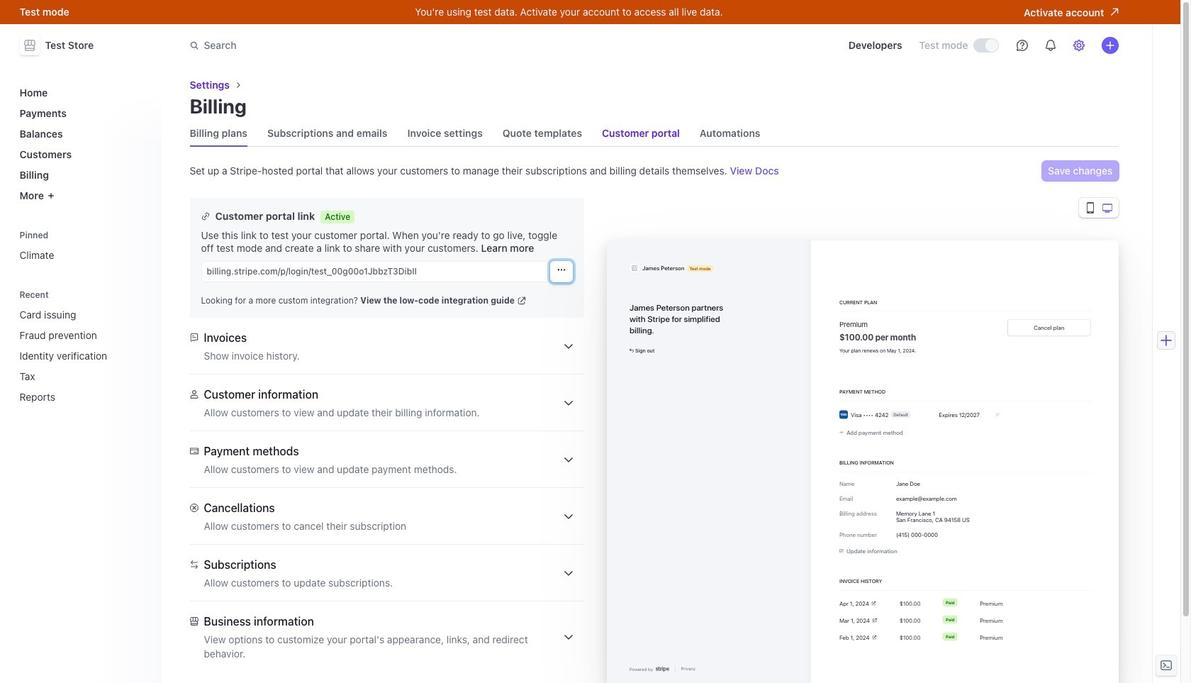 Task type: vqa. For each thing, say whether or not it's contained in the screenshot.
Search Text Field on the top left of the page
yes



Task type: locate. For each thing, give the bounding box(es) containing it.
core navigation links element
[[14, 81, 153, 207]]

recent element
[[14, 285, 153, 409], [14, 303, 153, 409]]

help image
[[1017, 40, 1028, 51]]

svg image
[[557, 266, 566, 274]]

1 recent element from the top
[[14, 285, 153, 409]]

clear history image
[[139, 290, 147, 299]]

None search field
[[181, 32, 581, 59]]

tab list
[[190, 121, 1119, 147]]

settings image
[[1074, 40, 1085, 51]]



Task type: describe. For each thing, give the bounding box(es) containing it.
edit pins image
[[139, 231, 147, 239]]

Search text field
[[181, 32, 581, 59]]

stripe image
[[656, 666, 669, 672]]

2 recent element from the top
[[14, 303, 153, 409]]

notifications image
[[1045, 40, 1057, 51]]

pinned element
[[14, 225, 153, 267]]

Test mode checkbox
[[974, 39, 998, 52]]



